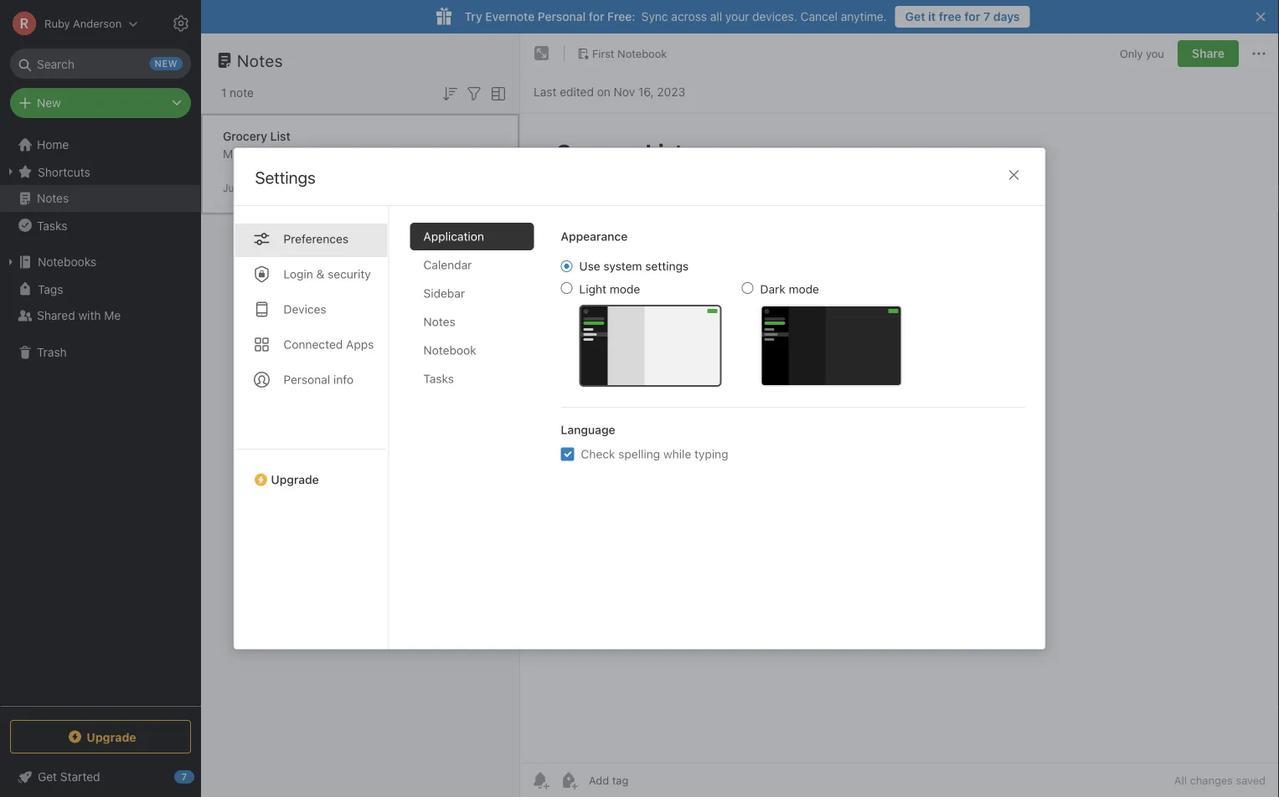 Task type: vqa. For each thing, say whether or not it's contained in the screenshot.
fourth 'Terry'
no



Task type: locate. For each thing, give the bounding box(es) containing it.
0 vertical spatial notebook
[[618, 47, 667, 60]]

0 vertical spatial upgrade button
[[234, 449, 389, 494]]

use
[[580, 259, 601, 273]]

sidebar tab
[[410, 280, 534, 308]]

settings image
[[171, 13, 191, 34]]

personal up expand note image
[[538, 10, 586, 23]]

&
[[316, 267, 325, 281]]

saved
[[1237, 775, 1267, 787]]

option group containing use system settings
[[561, 259, 903, 387]]

application
[[424, 230, 484, 244]]

personal down connected on the top of the page
[[284, 373, 330, 387]]

days
[[994, 10, 1021, 23]]

dark mode
[[761, 282, 820, 296]]

cancel
[[801, 10, 838, 23]]

1
[[221, 86, 227, 100]]

notebook
[[618, 47, 667, 60], [424, 344, 477, 357]]

just
[[223, 182, 243, 194]]

trash link
[[0, 339, 200, 366]]

it
[[929, 10, 936, 23]]

for left 7
[[965, 10, 981, 23]]

0 vertical spatial tasks
[[37, 219, 67, 232]]

last
[[534, 85, 557, 99]]

sidebar
[[424, 287, 465, 300]]

0 horizontal spatial mode
[[610, 282, 641, 296]]

0 horizontal spatial personal
[[284, 373, 330, 387]]

notes down shortcuts
[[37, 192, 69, 205]]

personal info
[[284, 373, 354, 387]]

0 horizontal spatial upgrade
[[87, 731, 136, 745]]

for for 7
[[965, 10, 981, 23]]

1 horizontal spatial mode
[[789, 282, 820, 296]]

light
[[580, 282, 607, 296]]

notebook inside tab
[[424, 344, 477, 357]]

mode right dark
[[789, 282, 820, 296]]

check spelling while typing
[[581, 448, 729, 461]]

1 vertical spatial personal
[[284, 373, 330, 387]]

tab list containing application
[[410, 223, 548, 650]]

home link
[[0, 132, 201, 158]]

trash
[[37, 346, 67, 360]]

tree
[[0, 132, 201, 706]]

anytime.
[[841, 10, 887, 23]]

1 horizontal spatial personal
[[538, 10, 586, 23]]

milk
[[223, 147, 245, 161]]

option group
[[561, 259, 903, 387]]

add a reminder image
[[531, 771, 551, 791]]

use system settings
[[580, 259, 689, 273]]

1 vertical spatial tasks
[[424, 372, 454, 386]]

notes tab
[[410, 308, 534, 336]]

calendar
[[424, 258, 472, 272]]

shared
[[37, 309, 75, 323]]

while
[[664, 448, 692, 461]]

0 horizontal spatial tab list
[[234, 206, 389, 650]]

first notebook button
[[572, 42, 673, 65]]

1 horizontal spatial tasks
[[424, 372, 454, 386]]

for left free: at top
[[589, 10, 605, 23]]

1 horizontal spatial tab list
[[410, 223, 548, 650]]

info
[[334, 373, 354, 387]]

tab list for application
[[234, 206, 389, 650]]

shared with me link
[[0, 303, 200, 329]]

apps
[[346, 338, 374, 352]]

typing
[[695, 448, 729, 461]]

1 vertical spatial notebook
[[424, 344, 477, 357]]

close image
[[1005, 165, 1025, 185]]

0 horizontal spatial tasks
[[37, 219, 67, 232]]

2 vertical spatial notes
[[424, 315, 456, 329]]

free
[[939, 10, 962, 23]]

for inside button
[[965, 10, 981, 23]]

1 horizontal spatial upgrade button
[[234, 449, 389, 494]]

tab list containing preferences
[[234, 206, 389, 650]]

tasks
[[37, 219, 67, 232], [424, 372, 454, 386]]

0 horizontal spatial notes
[[37, 192, 69, 205]]

sync
[[642, 10, 669, 23]]

tab list for appearance
[[410, 223, 548, 650]]

0 vertical spatial upgrade
[[271, 473, 319, 487]]

notes link
[[0, 185, 200, 212]]

grocery list
[[223, 130, 291, 143]]

Light mode radio
[[561, 282, 573, 294]]

notes up note
[[237, 50, 283, 70]]

appearance
[[561, 230, 628, 244]]

2 mode from the left
[[789, 282, 820, 296]]

now
[[246, 182, 265, 194]]

1 for from the left
[[589, 10, 605, 23]]

notebooks link
[[0, 249, 200, 276]]

2 for from the left
[[965, 10, 981, 23]]

mode for dark mode
[[789, 282, 820, 296]]

0 horizontal spatial for
[[589, 10, 605, 23]]

for for free:
[[589, 10, 605, 23]]

1 horizontal spatial upgrade
[[271, 473, 319, 487]]

1 vertical spatial notes
[[37, 192, 69, 205]]

last edited on nov 16, 2023
[[534, 85, 686, 99]]

notes
[[237, 50, 283, 70], [37, 192, 69, 205], [424, 315, 456, 329]]

tab list
[[234, 206, 389, 650], [410, 223, 548, 650]]

1 horizontal spatial notes
[[237, 50, 283, 70]]

notebook down sync
[[618, 47, 667, 60]]

0 vertical spatial notes
[[237, 50, 283, 70]]

1 horizontal spatial for
[[965, 10, 981, 23]]

None search field
[[22, 49, 179, 79]]

upgrade button inside tab list
[[234, 449, 389, 494]]

list
[[270, 130, 291, 143]]

mode down system
[[610, 282, 641, 296]]

upgrade button
[[234, 449, 389, 494], [10, 721, 191, 754]]

notes inside tree
[[37, 192, 69, 205]]

shared with me
[[37, 309, 121, 323]]

check
[[581, 448, 616, 461]]

tasks up notebooks
[[37, 219, 67, 232]]

personal
[[538, 10, 586, 23], [284, 373, 330, 387]]

Search text field
[[22, 49, 179, 79]]

try evernote personal for free: sync across all your devices. cancel anytime.
[[465, 10, 887, 23]]

0 horizontal spatial notebook
[[424, 344, 477, 357]]

get
[[906, 10, 926, 23]]

changes
[[1191, 775, 1234, 787]]

notebook down notes tab
[[424, 344, 477, 357]]

login & security
[[284, 267, 371, 281]]

calendar tab
[[410, 251, 534, 279]]

16,
[[639, 85, 654, 99]]

2 horizontal spatial notes
[[424, 315, 456, 329]]

1 horizontal spatial notebook
[[618, 47, 667, 60]]

upgrade inside tab list
[[271, 473, 319, 487]]

grocery
[[223, 130, 267, 143]]

note
[[230, 86, 254, 100]]

tasks down notebook tab
[[424, 372, 454, 386]]

notes down sidebar
[[424, 315, 456, 329]]

get it free for 7 days
[[906, 10, 1021, 23]]

you
[[1147, 47, 1165, 60]]

eggs
[[248, 147, 275, 161]]

7
[[984, 10, 991, 23]]

connected apps
[[284, 338, 374, 352]]

tasks inside tab
[[424, 372, 454, 386]]

Note Editor text field
[[521, 114, 1280, 764]]

first
[[593, 47, 615, 60]]

upgrade
[[271, 473, 319, 487], [87, 731, 136, 745]]

1 mode from the left
[[610, 282, 641, 296]]

spelling
[[619, 448, 661, 461]]

expand notebooks image
[[4, 256, 18, 269]]

1 vertical spatial upgrade button
[[10, 721, 191, 754]]

get it free for 7 days button
[[896, 6, 1031, 28]]



Task type: describe. For each thing, give the bounding box(es) containing it.
shortcuts button
[[0, 158, 200, 185]]

devices
[[284, 303, 327, 316]]

nov
[[614, 85, 636, 99]]

expand note image
[[532, 44, 552, 64]]

notebook inside button
[[618, 47, 667, 60]]

connected
[[284, 338, 343, 352]]

cheese
[[313, 147, 354, 161]]

just now
[[223, 182, 265, 194]]

free:
[[608, 10, 636, 23]]

share
[[1193, 47, 1225, 60]]

all
[[711, 10, 723, 23]]

milk eggs sugar cheese
[[223, 147, 354, 161]]

system
[[604, 259, 643, 273]]

Use system settings radio
[[561, 261, 573, 272]]

try
[[465, 10, 483, 23]]

tasks tab
[[410, 365, 534, 393]]

0 horizontal spatial upgrade button
[[10, 721, 191, 754]]

0 vertical spatial personal
[[538, 10, 586, 23]]

all changes saved
[[1175, 775, 1267, 787]]

new
[[37, 96, 61, 110]]

2023
[[657, 85, 686, 99]]

notebook tab
[[410, 337, 534, 365]]

preferences
[[284, 232, 349, 246]]

Check spelling while typing checkbox
[[561, 448, 575, 461]]

note list element
[[201, 34, 521, 798]]

tags
[[38, 282, 63, 296]]

add tag image
[[559, 771, 579, 791]]

security
[[328, 267, 371, 281]]

shortcuts
[[38, 165, 90, 179]]

dark
[[761, 282, 786, 296]]

1 note
[[221, 86, 254, 100]]

only you
[[1121, 47, 1165, 60]]

login
[[284, 267, 313, 281]]

settings
[[255, 168, 316, 187]]

Dark mode radio
[[742, 282, 754, 294]]

language
[[561, 423, 616, 437]]

mode for light mode
[[610, 282, 641, 296]]

tags button
[[0, 276, 200, 303]]

settings
[[646, 259, 689, 273]]

across
[[672, 10, 707, 23]]

new button
[[10, 88, 191, 118]]

notes inside tab
[[424, 315, 456, 329]]

devices.
[[753, 10, 798, 23]]

tree containing home
[[0, 132, 201, 706]]

notebooks
[[38, 255, 96, 269]]

first notebook
[[593, 47, 667, 60]]

notes inside note list element
[[237, 50, 283, 70]]

all
[[1175, 775, 1188, 787]]

1 vertical spatial upgrade
[[87, 731, 136, 745]]

personal inside tab list
[[284, 373, 330, 387]]

only
[[1121, 47, 1144, 60]]

application tab
[[410, 223, 534, 251]]

home
[[37, 138, 69, 152]]

tasks button
[[0, 212, 200, 239]]

with
[[78, 309, 101, 323]]

on
[[597, 85, 611, 99]]

edited
[[560, 85, 594, 99]]

sugar
[[278, 147, 310, 161]]

evernote
[[486, 10, 535, 23]]

note window element
[[521, 34, 1280, 798]]

your
[[726, 10, 750, 23]]

tasks inside button
[[37, 219, 67, 232]]

me
[[104, 309, 121, 323]]

light mode
[[580, 282, 641, 296]]

share button
[[1178, 40, 1240, 67]]



